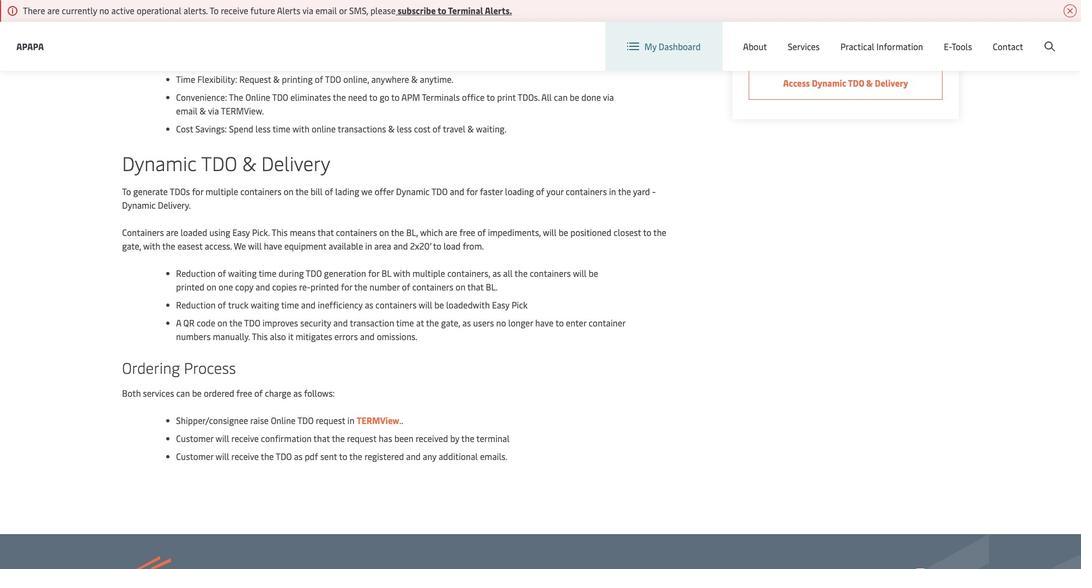Task type: vqa. For each thing, say whether or not it's contained in the screenshot.
Risk
no



Task type: describe. For each thing, give the bounding box(es) containing it.
reduction for reduction of waiting time during tdo generation for bl with multiple containers, as all the containers will be printed on one copy and copies re-printed for the number of containers on that bl.
[[176, 267, 216, 279]]

the down confirmation
[[261, 450, 274, 462]]

e-tools
[[944, 40, 973, 52]]

go
[[380, 91, 390, 103]]

0 vertical spatial via
[[303, 4, 313, 16]]

2 vertical spatial that
[[314, 432, 330, 444]]

follows:
[[304, 387, 335, 399]]

pdf
[[305, 450, 318, 462]]

copies
[[272, 281, 297, 293]]

there
[[23, 4, 45, 16]]

convenience: the online tdo eliminates the need to go to apm terminals office to print tdos. all can be done via email & via termview.
[[176, 91, 614, 117]]

time
[[176, 73, 195, 85]]

during
[[279, 267, 304, 279]]

receive for the
[[231, 450, 259, 462]]

& up 'apm'
[[412, 73, 418, 85]]

0 horizontal spatial in
[[348, 414, 355, 426]]

from.
[[463, 240, 484, 252]]

waiting.
[[476, 123, 507, 135]]

in inside to generate tdos for multiple containers on the bill of lading we offer dynamic tdo and for faster loading of your containers in the yard - dynamic delivery.
[[609, 185, 616, 197]]

1 horizontal spatial easy
[[492, 299, 510, 311]]

there are currently no active operational alerts. to receive future alerts via email or sms, please subscribe to terminal alerts.
[[23, 4, 512, 16]]

the inside convenience: the online tdo eliminates the need to go to apm terminals office to print tdos. all can be done via email & via termview.
[[333, 91, 346, 103]]

as inside a qr code on the tdo improves security and transaction time at the gate, as users no longer have to enter container numbers manually. this also it mitigates errors and omissions.
[[463, 317, 471, 329]]

reduction of waiting time during tdo generation for bl with multiple containers, as all the containers will be printed on one copy and copies re-printed for the number of containers on that bl.
[[176, 267, 599, 293]]

on down containers,
[[456, 281, 466, 293]]

services
[[143, 387, 174, 399]]

tdo inside to generate tdos for multiple containers on the bill of lading we offer dynamic tdo and for faster loading of your containers in the yard - dynamic delivery.
[[432, 185, 448, 197]]

multiple inside to generate tdos for multiple containers on the bill of lading we offer dynamic tdo and for faster loading of your containers in the yard - dynamic delivery.
[[206, 185, 238, 197]]

2 vertical spatial free
[[236, 387, 252, 399]]

access.
[[205, 240, 232, 252]]

security
[[300, 317, 331, 329]]

tdo up confirmation
[[298, 414, 314, 426]]

of left charge
[[254, 387, 263, 399]]

and up errors
[[333, 317, 348, 329]]

for left faster
[[467, 185, 478, 197]]

users
[[473, 317, 494, 329]]

to left go
[[369, 91, 378, 103]]

time down copies
[[281, 299, 299, 311]]

tdo inside reduction of waiting time during tdo generation for bl with multiple containers, as all the containers will be printed on one copy and copies re-printed for the number of containers on that bl.
[[306, 267, 322, 279]]

the left process
[[122, 46, 136, 58]]

of left truck
[[218, 299, 226, 311]]

also
[[270, 330, 286, 342]]

free inside containers are loaded using easy pick. this means that containers on the bl, which are free of impediments, will be positioned closest to the gate, with the easest access. we will have equipment available in area and 2x20' to load from.
[[460, 226, 476, 238]]

a
[[176, 317, 181, 329]]

containers up pick.
[[240, 185, 282, 197]]

between
[[170, 46, 205, 58]]

dynamic down generate at top
[[122, 199, 156, 211]]

mitigates
[[296, 330, 332, 342]]

subscribe to terminal alerts. link
[[396, 4, 512, 16]]

for right tdos
[[192, 185, 203, 197]]

at
[[416, 317, 424, 329]]

import
[[449, 32, 476, 44]]

global
[[871, 32, 897, 44]]

switch
[[775, 32, 801, 44]]

to left load
[[433, 240, 442, 252]]

online for free
[[157, 32, 183, 44]]

to inside to generate tdos for multiple containers on the bill of lading we offer dynamic tdo and for faster loading of your containers in the yard - dynamic delivery.
[[122, 185, 131, 197]]

termview link
[[357, 414, 400, 426]]

in inside containers are loaded using easy pick. this means that containers on the bl, which are free of impediments, will be positioned closest to the gate, with the easest access. we will have equipment available in area and 2x20' to load from.
[[365, 240, 372, 252]]

for left bl
[[368, 267, 380, 279]]

location
[[803, 32, 836, 44]]

enter
[[566, 317, 587, 329]]

tdo inside our free online tdo service modernizes the traditional paper-based processes for import deliveries. our electronic notification streamlines the process between terminals and importers or their agents.
[[184, 32, 201, 44]]

time flexibility: request & printing of tdo online, anywhere & anytime.
[[176, 73, 454, 85]]

time inside reduction of waiting time during tdo generation for bl with multiple containers, as all the containers will be printed on one copy and copies re-printed for the number of containers on that bl.
[[259, 267, 277, 279]]

or inside our free online tdo service modernizes the traditional paper-based processes for import deliveries. our electronic notification streamlines the process between terminals and importers or their agents.
[[307, 46, 315, 58]]

access dynamic tdo & delivery
[[784, 77, 909, 89]]

tdo down 'savings:'
[[201, 149, 237, 176]]

this inside containers are loaded using easy pick. this means that containers on the bl, which are free of impediments, will be positioned closest to the gate, with the easest access. we will have equipment available in area and 2x20' to load from.
[[272, 226, 288, 238]]

the up reduction of truck waiting time and inefficiency as containers will be loadedwith easy pick
[[354, 281, 367, 293]]

time right spend
[[273, 123, 291, 135]]

errors
[[335, 330, 358, 342]]

equipment
[[284, 240, 327, 252]]

customer for customer will receive confirmation that the request has been received by the terminal
[[176, 432, 214, 444]]

anytime.
[[420, 73, 454, 85]]

of left your
[[536, 185, 545, 197]]

additional
[[439, 450, 478, 462]]

& down convenience: the online tdo eliminates the need to go to apm terminals office to print tdos. all can be done via email & via termview. on the top of page
[[388, 123, 395, 135]]

the left bill
[[296, 185, 309, 197]]

containers right all
[[530, 267, 571, 279]]

e-
[[944, 40, 952, 52]]

tdo left online,
[[325, 73, 341, 85]]

container
[[589, 317, 626, 329]]

to right go
[[391, 91, 400, 103]]

multiple inside reduction of waiting time during tdo generation for bl with multiple containers, as all the containers will be printed on one copy and copies re-printed for the number of containers on that bl.
[[413, 267, 445, 279]]

yard
[[633, 185, 650, 197]]

dynamic up generate at top
[[122, 149, 197, 176]]

shipper/consignee raise online tdo request in termview ..
[[176, 414, 404, 426]]

eliminates
[[291, 91, 331, 103]]

tdo down confirmation
[[276, 450, 292, 462]]

0 vertical spatial with
[[293, 123, 310, 135]]

as left pdf
[[294, 450, 303, 462]]

access
[[784, 77, 810, 89]]

& right travel at top
[[468, 123, 474, 135]]

access dynamic tdo & delivery link
[[749, 68, 943, 100]]

apapa link
[[16, 40, 44, 53]]

of up one
[[218, 267, 226, 279]]

faster
[[480, 185, 503, 197]]

streamlines
[[629, 32, 677, 44]]

easy inside containers are loaded using easy pick. this means that containers on the bl, which are free of impediments, will be positioned closest to the gate, with the easest access. we will have equipment available in area and 2x20' to load from.
[[232, 226, 250, 238]]

containers inside containers are loaded using easy pick. this means that containers on the bl, which are free of impediments, will be positioned closest to the gate, with the easest access. we will have equipment available in area and 2x20' to load from.
[[336, 226, 377, 238]]

termview.
[[221, 105, 264, 117]]

the right at
[[426, 317, 439, 329]]

my
[[645, 40, 657, 52]]

e-tools button
[[944, 22, 973, 71]]

for inside our free online tdo service modernizes the traditional paper-based processes for import deliveries. our electronic notification streamlines the process between terminals and importers or their agents.
[[435, 32, 447, 44]]

both services can be ordered free of charge as follows:
[[122, 387, 335, 399]]

login
[[973, 32, 994, 44]]

of inside containers are loaded using easy pick. this means that containers on the bl, which are free of impediments, will be positioned closest to the gate, with the easest access. we will have equipment available in area and 2x20' to load from.
[[478, 226, 486, 238]]

termview
[[357, 414, 400, 426]]

of up eliminates
[[315, 73, 323, 85]]

terminal
[[448, 4, 483, 16]]

area
[[375, 240, 391, 252]]

qr
[[183, 317, 195, 329]]

on inside to generate tdos for multiple containers on the bill of lading we offer dynamic tdo and for faster loading of your containers in the yard - dynamic delivery.
[[284, 185, 294, 197]]

bl,
[[406, 226, 418, 238]]

with inside containers are loaded using easy pick. this means that containers on the bl, which are free of impediments, will be positioned closest to the gate, with the easest access. we will have equipment available in area and 2x20' to load from.
[[143, 240, 160, 252]]

have inside a qr code on the tdo improves security and transaction time at the gate, as users no longer have to enter container numbers manually. this also it mitigates errors and omissions.
[[535, 317, 554, 329]]

have inside containers are loaded using easy pick. this means that containers on the bl, which are free of impediments, will be positioned closest to the gate, with the easest access. we will have equipment available in area and 2x20' to load from.
[[264, 240, 282, 252]]

information for futher information
[[787, 34, 852, 51]]

and down re-
[[301, 299, 316, 311]]

sms,
[[349, 4, 368, 16]]

flexibility:
[[197, 73, 237, 85]]

0 vertical spatial receive
[[221, 4, 248, 16]]

& left printing
[[273, 73, 280, 85]]

ordered
[[204, 387, 234, 399]]

gate, inside a qr code on the tdo improves security and transaction time at the gate, as users no longer have to enter container numbers manually. this also it mitigates errors and omissions.
[[441, 317, 460, 329]]

login / create account link
[[953, 22, 1061, 54]]

tdo down practical at the right of page
[[848, 77, 865, 89]]

ordering
[[122, 357, 180, 378]]

and inside containers are loaded using easy pick. this means that containers on the bl, which are free of impediments, will be positioned closest to the gate, with the easest access. we will have equipment available in area and 2x20' to load from.
[[394, 240, 408, 252]]

tdo inside convenience: the online tdo eliminates the need to go to apm terminals office to print tdos. all can be done via email & via termview.
[[272, 91, 288, 103]]

load
[[444, 240, 461, 252]]

on left one
[[207, 281, 216, 293]]

of right cost
[[433, 123, 441, 135]]

1 printed from the left
[[176, 281, 205, 293]]

the right closest at the right of page
[[654, 226, 667, 238]]

apmt footer logo image
[[122, 556, 282, 569]]

email inside convenience: the online tdo eliminates the need to go to apm terminals office to print tdos. all can be done via email & via termview.
[[176, 105, 198, 117]]

create
[[1002, 32, 1027, 44]]

the right all
[[515, 267, 528, 279]]

dynamic right access
[[812, 77, 847, 89]]

pick
[[512, 299, 528, 311]]

request
[[239, 73, 271, 85]]

notification
[[580, 32, 627, 44]]

no inside a qr code on the tdo improves security and transaction time at the gate, as users no longer have to enter container numbers manually. this also it mitigates errors and omissions.
[[496, 317, 506, 329]]

as inside reduction of waiting time during tdo generation for bl with multiple containers, as all the containers will be printed on one copy and copies re-printed for the number of containers on that bl.
[[493, 267, 501, 279]]

online for the
[[246, 91, 270, 103]]

1 vertical spatial waiting
[[251, 299, 279, 311]]

and left any
[[406, 450, 421, 462]]

to left print
[[487, 91, 495, 103]]

apapa
[[16, 40, 44, 52]]

impediments,
[[488, 226, 541, 238]]

futher
[[749, 34, 784, 51]]

of right bill
[[325, 185, 333, 197]]

& down spend
[[242, 149, 256, 176]]

tdos.
[[518, 91, 540, 103]]

dynamic tdo & delivery
[[122, 149, 331, 176]]

both
[[122, 387, 141, 399]]

number
[[370, 281, 400, 293]]

modernizes
[[233, 32, 279, 44]]

to left terminal
[[438, 4, 447, 16]]

sent
[[320, 450, 337, 462]]

the right by
[[462, 432, 475, 444]]

my dashboard button
[[627, 22, 701, 71]]

2x20'
[[410, 240, 431, 252]]

be left loadedwith
[[435, 299, 444, 311]]

receive for confirmation
[[231, 432, 259, 444]]

0 horizontal spatial via
[[208, 105, 219, 117]]

about
[[744, 40, 767, 52]]

0 vertical spatial no
[[99, 4, 109, 16]]

copy
[[235, 281, 253, 293]]

will inside reduction of waiting time during tdo generation for bl with multiple containers, as all the containers will be printed on one copy and copies re-printed for the number of containers on that bl.
[[573, 267, 587, 279]]

need
[[348, 91, 367, 103]]



Task type: locate. For each thing, give the bounding box(es) containing it.
of
[[315, 73, 323, 85], [433, 123, 441, 135], [325, 185, 333, 197], [536, 185, 545, 197], [478, 226, 486, 238], [218, 267, 226, 279], [402, 281, 410, 293], [218, 299, 226, 311], [254, 387, 263, 399]]

this right pick.
[[272, 226, 288, 238]]

0 horizontal spatial delivery
[[261, 149, 331, 176]]

2 vertical spatial receive
[[231, 450, 259, 462]]

1 horizontal spatial have
[[535, 317, 554, 329]]

0 vertical spatial email
[[316, 4, 337, 16]]

1 vertical spatial reduction
[[176, 299, 216, 311]]

subscribe
[[398, 4, 436, 16]]

on up manually.
[[218, 317, 227, 329]]

customer for customer will receive the tdo as pdf sent to the registered and any additional emails.
[[176, 450, 214, 462]]

2 horizontal spatial via
[[603, 91, 614, 103]]

by
[[450, 432, 460, 444]]

multiple
[[206, 185, 238, 197], [413, 267, 445, 279]]

which
[[420, 226, 443, 238]]

0 horizontal spatial gate,
[[122, 240, 141, 252]]

terminals inside convenience: the online tdo eliminates the need to go to apm terminals office to print tdos. all can be done via email & via termview.
[[422, 91, 460, 103]]

about button
[[744, 22, 767, 71]]

1 vertical spatial via
[[603, 91, 614, 103]]

1 vertical spatial online
[[246, 91, 270, 103]]

that
[[318, 226, 334, 238], [468, 281, 484, 293], [314, 432, 330, 444]]

0 vertical spatial in
[[609, 185, 616, 197]]

online up process
[[157, 32, 183, 44]]

can inside convenience: the online tdo eliminates the need to go to apm terminals office to print tdos. all can be done via email & via termview.
[[554, 91, 568, 103]]

have right longer on the left
[[535, 317, 554, 329]]

to right alerts.
[[210, 4, 219, 16]]

contact
[[993, 40, 1024, 52]]

1 vertical spatial that
[[468, 281, 484, 293]]

importers
[[265, 46, 305, 58]]

0 vertical spatial online
[[157, 32, 183, 44]]

this left also
[[252, 330, 268, 342]]

0 vertical spatial free
[[138, 32, 155, 44]]

be down positioned
[[589, 267, 599, 279]]

0 horizontal spatial email
[[176, 105, 198, 117]]

2 horizontal spatial in
[[609, 185, 616, 197]]

1 vertical spatial have
[[535, 317, 554, 329]]

0 horizontal spatial no
[[99, 4, 109, 16]]

and inside to generate tdos for multiple containers on the bill of lading we offer dynamic tdo and for faster loading of your containers in the yard - dynamic delivery.
[[450, 185, 465, 197]]

office
[[462, 91, 485, 103]]

or left sms,
[[339, 4, 347, 16]]

customer will receive the tdo as pdf sent to the registered and any additional emails.
[[176, 450, 508, 462]]

cost
[[176, 123, 193, 135]]

0 horizontal spatial free
[[138, 32, 155, 44]]

1 vertical spatial email
[[176, 105, 198, 117]]

on inside containers are loaded using easy pick. this means that containers on the bl, which are free of impediments, will be positioned closest to the gate, with the easest access. we will have equipment available in area and 2x20' to load from.
[[379, 226, 389, 238]]

and right 'copy'
[[256, 281, 270, 293]]

that inside containers are loaded using easy pick. this means that containers on the bl, which are free of impediments, will be positioned closest to the gate, with the easest access. we will have equipment available in area and 2x20' to load from.
[[318, 226, 334, 238]]

0 horizontal spatial terminals
[[207, 46, 246, 58]]

terminals inside our free online tdo service modernizes the traditional paper-based processes for import deliveries. our electronic notification streamlines the process between terminals and importers or their agents.
[[207, 46, 246, 58]]

to generate tdos for multiple containers on the bill of lading we offer dynamic tdo and for faster loading of your containers in the yard - dynamic delivery.
[[122, 185, 656, 211]]

loaded
[[181, 226, 207, 238]]

2 our from the left
[[521, 32, 536, 44]]

login / create account
[[973, 32, 1061, 44]]

service
[[203, 32, 231, 44]]

tools
[[952, 40, 973, 52]]

paper-
[[342, 32, 368, 44]]

a qr code on the tdo improves security and transaction time at the gate, as users no longer have to enter container numbers manually. this also it mitigates errors and omissions.
[[176, 317, 626, 342]]

2 horizontal spatial are
[[445, 226, 458, 238]]

gate, down 'containers'
[[122, 240, 141, 252]]

of right number
[[402, 281, 410, 293]]

are
[[47, 4, 60, 16], [166, 226, 179, 238], [445, 226, 458, 238]]

be inside convenience: the online tdo eliminates the need to go to apm terminals office to print tdos. all can be done via email & via termview.
[[570, 91, 580, 103]]

alerts.
[[184, 4, 208, 16]]

0 vertical spatial request
[[316, 414, 345, 426]]

1 vertical spatial this
[[252, 330, 268, 342]]

delivery.
[[158, 199, 191, 211]]

containers right your
[[566, 185, 607, 197]]

numbers
[[176, 330, 211, 342]]

1 vertical spatial to
[[122, 185, 131, 197]]

deliveries.
[[478, 32, 519, 44]]

via right done
[[603, 91, 614, 103]]

1 vertical spatial request
[[347, 432, 377, 444]]

reduction up qr
[[176, 299, 216, 311]]

0 vertical spatial easy
[[232, 226, 250, 238]]

2 vertical spatial with
[[393, 267, 411, 279]]

on inside a qr code on the tdo improves security and transaction time at the gate, as users no longer have to enter container numbers manually. this also it mitigates errors and omissions.
[[218, 317, 227, 329]]

close alert image
[[1064, 4, 1077, 17]]

containers
[[122, 226, 164, 238]]

transaction
[[350, 317, 394, 329]]

2 vertical spatial online
[[271, 414, 296, 426]]

time
[[273, 123, 291, 135], [259, 267, 277, 279], [281, 299, 299, 311], [396, 317, 414, 329]]

operational
[[137, 4, 181, 16]]

or down 'traditional'
[[307, 46, 315, 58]]

tdo down truck
[[244, 317, 260, 329]]

1 horizontal spatial email
[[316, 4, 337, 16]]

as right charge
[[293, 387, 302, 399]]

1 horizontal spatial delivery
[[875, 77, 909, 89]]

tdo inside a qr code on the tdo improves security and transaction time at the gate, as users no longer have to enter container numbers manually. this also it mitigates errors and omissions.
[[244, 317, 260, 329]]

for left import at the left top of page
[[435, 32, 447, 44]]

0 horizontal spatial less
[[256, 123, 271, 135]]

the left yard
[[618, 185, 631, 197]]

as left users
[[463, 317, 471, 329]]

on up area
[[379, 226, 389, 238]]

online,
[[343, 73, 369, 85]]

inefficiency
[[318, 299, 363, 311]]

request left "has"
[[347, 432, 377, 444]]

to inside a qr code on the tdo improves security and transaction time at the gate, as users no longer have to enter container numbers manually. this also it mitigates errors and omissions.
[[556, 317, 564, 329]]

1 horizontal spatial via
[[303, 4, 313, 16]]

1 our from the left
[[122, 32, 136, 44]]

0 vertical spatial or
[[339, 4, 347, 16]]

2 vertical spatial in
[[348, 414, 355, 426]]

1 vertical spatial with
[[143, 240, 160, 252]]

1 vertical spatial customer
[[176, 450, 214, 462]]

with left online
[[293, 123, 310, 135]]

printed left one
[[176, 281, 205, 293]]

in left yard
[[609, 185, 616, 197]]

raise
[[250, 414, 269, 426]]

1 horizontal spatial free
[[236, 387, 252, 399]]

our
[[122, 32, 136, 44], [521, 32, 536, 44]]

tdo up 'which'
[[432, 185, 448, 197]]

1 vertical spatial delivery
[[261, 149, 331, 176]]

in
[[609, 185, 616, 197], [365, 240, 372, 252], [348, 414, 355, 426]]

customer
[[176, 432, 214, 444], [176, 450, 214, 462]]

2 customer from the top
[[176, 450, 214, 462]]

lading
[[335, 185, 359, 197]]

waiting up the improves
[[251, 299, 279, 311]]

0 horizontal spatial multiple
[[206, 185, 238, 197]]

via down convenience:
[[208, 105, 219, 117]]

containers down number
[[376, 299, 417, 311]]

1 vertical spatial can
[[176, 387, 190, 399]]

all
[[503, 267, 513, 279]]

spend
[[229, 123, 253, 135]]

contact button
[[993, 22, 1024, 71]]

1 vertical spatial or
[[307, 46, 315, 58]]

are for containers
[[166, 226, 179, 238]]

0 vertical spatial gate,
[[122, 240, 141, 252]]

1 vertical spatial free
[[460, 226, 476, 238]]

request up customer will receive confirmation that the request has been received by the terminal
[[316, 414, 345, 426]]

2 horizontal spatial free
[[460, 226, 476, 238]]

0 horizontal spatial to
[[122, 185, 131, 197]]

cost
[[414, 123, 431, 135]]

information inside practical information dropdown button
[[877, 40, 924, 52]]

1 horizontal spatial with
[[293, 123, 310, 135]]

active
[[111, 4, 135, 16]]

re-
[[299, 281, 311, 293]]

longer
[[508, 317, 533, 329]]

delivery down practical information
[[875, 77, 909, 89]]

truck
[[228, 299, 249, 311]]

tdo
[[184, 32, 201, 44], [325, 73, 341, 85], [848, 77, 865, 89], [272, 91, 288, 103], [201, 149, 237, 176], [432, 185, 448, 197], [306, 267, 322, 279], [244, 317, 260, 329], [298, 414, 314, 426], [276, 450, 292, 462]]

of up from.
[[478, 226, 486, 238]]

0 horizontal spatial request
[[316, 414, 345, 426]]

1 horizontal spatial gate,
[[441, 317, 460, 329]]

1 horizontal spatial terminals
[[422, 91, 460, 103]]

closest
[[614, 226, 641, 238]]

we
[[361, 185, 373, 197]]

containers up available
[[336, 226, 377, 238]]

0 vertical spatial this
[[272, 226, 288, 238]]

1 vertical spatial multiple
[[413, 267, 445, 279]]

agents.
[[338, 46, 368, 58]]

reduction down the easest
[[176, 267, 216, 279]]

are for there
[[47, 4, 60, 16]]

gate, down loadedwith
[[441, 317, 460, 329]]

information for practical information
[[877, 40, 924, 52]]

email up 'traditional'
[[316, 4, 337, 16]]

the left the need in the top left of the page
[[333, 91, 346, 103]]

and down bl,
[[394, 240, 408, 252]]

been
[[395, 432, 414, 444]]

in up customer will receive confirmation that the request has been received by the terminal
[[348, 414, 355, 426]]

1 horizontal spatial multiple
[[413, 267, 445, 279]]

less
[[256, 123, 271, 135], [397, 123, 412, 135]]

have
[[264, 240, 282, 252], [535, 317, 554, 329]]

0 horizontal spatial can
[[176, 387, 190, 399]]

online down request
[[246, 91, 270, 103]]

0 horizontal spatial or
[[307, 46, 315, 58]]

traditional
[[296, 32, 340, 44]]

less left cost
[[397, 123, 412, 135]]

containers up at
[[413, 281, 454, 293]]

2 reduction from the top
[[176, 299, 216, 311]]

be inside reduction of waiting time during tdo generation for bl with multiple containers, as all the containers will be printed on one copy and copies re-printed for the number of containers on that bl.
[[589, 267, 599, 279]]

to right sent
[[339, 450, 348, 462]]

the down customer will receive confirmation that the request has been received by the terminal
[[349, 450, 363, 462]]

2 vertical spatial via
[[208, 105, 219, 117]]

and left faster
[[450, 185, 465, 197]]

multiple down dynamic tdo & delivery
[[206, 185, 238, 197]]

and inside reduction of waiting time during tdo generation for bl with multiple containers, as all the containers will be printed on one copy and copies re-printed for the number of containers on that bl.
[[256, 281, 270, 293]]

0 vertical spatial delivery
[[875, 77, 909, 89]]

alerts.
[[485, 4, 512, 16]]

1 horizontal spatial can
[[554, 91, 568, 103]]

that down containers,
[[468, 281, 484, 293]]

0 vertical spatial to
[[210, 4, 219, 16]]

process
[[184, 357, 236, 378]]

2 horizontal spatial with
[[393, 267, 411, 279]]

the
[[229, 91, 243, 103]]

delivery inside the access dynamic tdo & delivery link
[[875, 77, 909, 89]]

1 customer from the top
[[176, 432, 214, 444]]

1 horizontal spatial to
[[210, 4, 219, 16]]

1 vertical spatial no
[[496, 317, 506, 329]]

email up cost
[[176, 105, 198, 117]]

1 horizontal spatial request
[[347, 432, 377, 444]]

0 horizontal spatial easy
[[232, 226, 250, 238]]

the up manually.
[[229, 317, 242, 329]]

the left the easest
[[162, 240, 175, 252]]

and down transaction
[[360, 330, 375, 342]]

emails.
[[480, 450, 508, 462]]

the
[[281, 32, 295, 44], [122, 46, 136, 58], [333, 91, 346, 103], [296, 185, 309, 197], [618, 185, 631, 197], [391, 226, 404, 238], [654, 226, 667, 238], [162, 240, 175, 252], [515, 267, 528, 279], [354, 281, 367, 293], [229, 317, 242, 329], [426, 317, 439, 329], [332, 432, 345, 444], [462, 432, 475, 444], [261, 450, 274, 462], [349, 450, 363, 462]]

0 vertical spatial multiple
[[206, 185, 238, 197]]

1 horizontal spatial less
[[397, 123, 412, 135]]

& down practical at the right of page
[[867, 77, 873, 89]]

transactions
[[338, 123, 386, 135]]

waiting up 'copy'
[[228, 267, 257, 279]]

on
[[284, 185, 294, 197], [379, 226, 389, 238], [207, 281, 216, 293], [456, 281, 466, 293], [218, 317, 227, 329]]

0 vertical spatial have
[[264, 240, 282, 252]]

email
[[316, 4, 337, 16], [176, 105, 198, 117]]

be inside containers are loaded using easy pick. this means that containers on the bl, which are free of impediments, will be positioned closest to the gate, with the easest access. we will have equipment available in area and 2x20' to load from.
[[559, 226, 569, 238]]

tdo up re-
[[306, 267, 322, 279]]

positioned
[[571, 226, 612, 238]]

that inside reduction of waiting time during tdo generation for bl with multiple containers, as all the containers will be printed on one copy and copies re-printed for the number of containers on that bl.
[[468, 281, 484, 293]]

and inside our free online tdo service modernizes the traditional paper-based processes for import deliveries. our electronic notification streamlines the process between terminals and importers or their agents.
[[248, 46, 263, 58]]

1 vertical spatial gate,
[[441, 317, 460, 329]]

0 horizontal spatial have
[[264, 240, 282, 252]]

..
[[400, 414, 404, 426]]

1 vertical spatial in
[[365, 240, 372, 252]]

tdo down printing
[[272, 91, 288, 103]]

means
[[290, 226, 316, 238]]

1 horizontal spatial our
[[521, 32, 536, 44]]

waiting inside reduction of waiting time during tdo generation for bl with multiple containers, as all the containers will be printed on one copy and copies re-printed for the number of containers on that bl.
[[228, 267, 257, 279]]

easest
[[178, 240, 203, 252]]

free
[[138, 32, 155, 44], [460, 226, 476, 238], [236, 387, 252, 399]]

time inside a qr code on the tdo improves security and transaction time at the gate, as users no longer have to enter container numbers manually. this also it mitigates errors and omissions.
[[396, 317, 414, 329]]

dynamic right 'offer'
[[396, 185, 430, 197]]

the up importers
[[281, 32, 295, 44]]

terminal
[[477, 432, 510, 444]]

via right the alerts
[[303, 4, 313, 16]]

1 horizontal spatial or
[[339, 4, 347, 16]]

reduction of truck waiting time and inefficiency as containers will be loadedwith easy pick
[[176, 299, 528, 311]]

online inside convenience: the online tdo eliminates the need to go to apm terminals office to print tdos. all can be done via email & via termview.
[[246, 91, 270, 103]]

free up process
[[138, 32, 155, 44]]

to left generate at top
[[122, 185, 131, 197]]

0 vertical spatial customer
[[176, 432, 214, 444]]

free inside our free online tdo service modernizes the traditional paper-based processes for import deliveries. our electronic notification streamlines the process between terminals and importers or their agents.
[[138, 32, 155, 44]]

0 vertical spatial reduction
[[176, 267, 216, 279]]

time left at
[[396, 317, 414, 329]]

2 less from the left
[[397, 123, 412, 135]]

0 horizontal spatial this
[[252, 330, 268, 342]]

our left electronic
[[521, 32, 536, 44]]

confirmation
[[261, 432, 312, 444]]

printing
[[282, 73, 313, 85]]

0 horizontal spatial our
[[122, 32, 136, 44]]

0 horizontal spatial are
[[47, 4, 60, 16]]

with down 'containers'
[[143, 240, 160, 252]]

0 horizontal spatial printed
[[176, 281, 205, 293]]

be left ordered
[[192, 387, 202, 399]]

2 printed from the left
[[311, 281, 339, 293]]

1 less from the left
[[256, 123, 271, 135]]

containers
[[240, 185, 282, 197], [566, 185, 607, 197], [336, 226, 377, 238], [530, 267, 571, 279], [413, 281, 454, 293], [376, 299, 417, 311]]

convenience:
[[176, 91, 227, 103]]

no right users
[[496, 317, 506, 329]]

1 horizontal spatial printed
[[311, 281, 339, 293]]

1 horizontal spatial in
[[365, 240, 372, 252]]

0 vertical spatial terminals
[[207, 46, 246, 58]]

the up 'customer will receive the tdo as pdf sent to the registered and any additional emails.'
[[332, 432, 345, 444]]

as
[[493, 267, 501, 279], [365, 299, 374, 311], [463, 317, 471, 329], [293, 387, 302, 399], [294, 450, 303, 462]]

to right closest at the right of page
[[643, 226, 652, 238]]

offer
[[375, 185, 394, 197]]

reduction inside reduction of waiting time during tdo generation for bl with multiple containers, as all the containers will be printed on one copy and copies re-printed for the number of containers on that bl.
[[176, 267, 216, 279]]

1 horizontal spatial this
[[272, 226, 288, 238]]

gate, inside containers are loaded using easy pick. this means that containers on the bl, which are free of impediments, will be positioned closest to the gate, with the easest access. we will have equipment available in area and 2x20' to load from.
[[122, 240, 141, 252]]

as up transaction
[[365, 299, 374, 311]]

shipper/consignee
[[176, 414, 248, 426]]

can right services
[[176, 387, 190, 399]]

the left bl,
[[391, 226, 404, 238]]

0 vertical spatial waiting
[[228, 267, 257, 279]]

1 vertical spatial receive
[[231, 432, 259, 444]]

& inside convenience: the online tdo eliminates the need to go to apm terminals office to print tdos. all can be done via email & via termview.
[[200, 105, 206, 117]]

1 vertical spatial easy
[[492, 299, 510, 311]]

online inside our free online tdo service modernizes the traditional paper-based processes for import deliveries. our electronic notification streamlines the process between terminals and importers or their agents.
[[157, 32, 183, 44]]

loadedwith
[[446, 299, 490, 311]]

1 vertical spatial terminals
[[422, 91, 460, 103]]

with inside reduction of waiting time during tdo generation for bl with multiple containers, as all the containers will be printed on one copy and copies re-printed for the number of containers on that bl.
[[393, 267, 411, 279]]

terminals down anytime.
[[422, 91, 460, 103]]

1 horizontal spatial information
[[877, 40, 924, 52]]

this inside a qr code on the tdo improves security and transaction time at the gate, as users no longer have to enter container numbers manually. this also it mitigates errors and omissions.
[[252, 330, 268, 342]]

customer will receive confirmation that the request has been received by the terminal
[[176, 432, 510, 444]]

electronic
[[538, 32, 578, 44]]

0 vertical spatial that
[[318, 226, 334, 238]]

practical information button
[[841, 22, 924, 71]]

for down generation
[[341, 281, 352, 293]]

reduction for reduction of truck waiting time and inefficiency as containers will be loadedwith easy pick
[[176, 299, 216, 311]]

1 horizontal spatial are
[[166, 226, 179, 238]]

terminals down service
[[207, 46, 246, 58]]

0 vertical spatial can
[[554, 91, 568, 103]]

any
[[423, 450, 437, 462]]

that right means
[[318, 226, 334, 238]]

are right "there"
[[47, 4, 60, 16]]

1 reduction from the top
[[176, 267, 216, 279]]

0 horizontal spatial information
[[787, 34, 852, 51]]

online for raise
[[271, 414, 296, 426]]

available
[[329, 240, 363, 252]]

less right spend
[[256, 123, 271, 135]]



